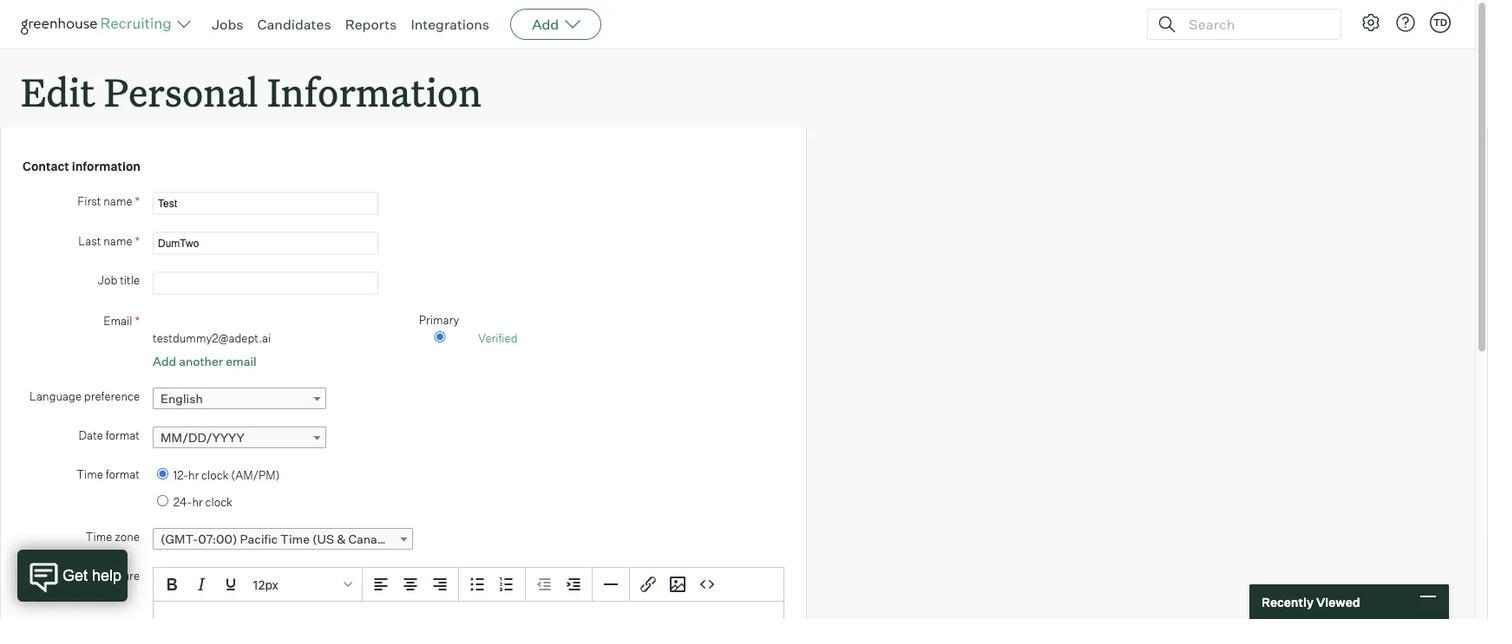 Task type: locate. For each thing, give the bounding box(es) containing it.
clock for 24-
[[205, 496, 233, 510]]

date
[[79, 429, 103, 442]]

language
[[30, 390, 82, 403]]

1 format from the top
[[106, 429, 140, 442]]

None radio
[[435, 332, 446, 343]]

time
[[76, 468, 103, 482], [86, 530, 112, 544], [281, 532, 310, 548]]

format right date
[[106, 429, 140, 442]]

greenhouse recruiting image
[[21, 14, 177, 35]]

(am/pm)
[[231, 469, 280, 483]]

0 vertical spatial hr
[[188, 469, 199, 483]]

language preference
[[30, 390, 140, 403]]

2 format from the top
[[106, 468, 140, 482]]

(gmt-
[[161, 532, 198, 548]]

title
[[120, 274, 140, 288]]

0 vertical spatial format
[[106, 429, 140, 442]]

english link
[[153, 388, 326, 410]]

primary
[[419, 314, 460, 327]]

1 horizontal spatial email
[[104, 314, 132, 328]]

1 vertical spatial hr
[[192, 496, 203, 510]]

07:00)
[[198, 532, 237, 548]]

(gmt-07:00) pacific time (us & canada) link
[[153, 529, 413, 551]]

* down title
[[135, 313, 140, 328]]

preference
[[84, 390, 140, 403]]

testdummy2@adept.ai
[[153, 331, 271, 345]]

email inside email *
[[104, 314, 132, 328]]

* down information
[[135, 193, 140, 209]]

contact
[[23, 159, 69, 174]]

clock
[[201, 469, 229, 483], [205, 496, 233, 510]]

0 horizontal spatial email
[[60, 569, 88, 583]]

email down job title
[[104, 314, 132, 328]]

name for last name *
[[104, 234, 132, 248]]

job title
[[98, 274, 140, 288]]

email
[[226, 354, 257, 370]]

email
[[104, 314, 132, 328], [60, 569, 88, 583]]

hr up 24-hr clock
[[188, 469, 199, 483]]

first
[[78, 194, 101, 208]]

Search text field
[[1185, 12, 1326, 37]]

email left signature in the left of the page
[[60, 569, 88, 583]]

0 vertical spatial clock
[[201, 469, 229, 483]]

edit personal information
[[21, 66, 482, 117]]

1 vertical spatial email
[[60, 569, 88, 583]]

time left zone on the left of page
[[86, 530, 112, 544]]

personal
[[104, 66, 258, 117]]

time zone
[[86, 530, 140, 544]]

1 vertical spatial *
[[135, 233, 140, 248]]

hr for 12-
[[188, 469, 199, 483]]

reports
[[345, 16, 397, 33]]

1 vertical spatial clock
[[205, 496, 233, 510]]

name inside last name *
[[104, 234, 132, 248]]

name inside the first name *
[[104, 194, 132, 208]]

td
[[1434, 16, 1448, 28]]

12px toolbar
[[154, 569, 363, 603]]

hr
[[188, 469, 199, 483], [192, 496, 203, 510]]

0 vertical spatial email
[[104, 314, 132, 328]]

&
[[337, 532, 346, 548]]

clock down 12-hr clock (am/pm)
[[205, 496, 233, 510]]

canada)
[[349, 532, 396, 548]]

email for signature
[[60, 569, 88, 583]]

4 toolbar from the left
[[630, 569, 726, 603]]

0 vertical spatial add
[[532, 16, 559, 33]]

clock up 24-hr clock
[[201, 469, 229, 483]]

0 vertical spatial *
[[135, 193, 140, 209]]

* for last name *
[[135, 233, 140, 248]]

configure image
[[1361, 12, 1382, 33]]

1 vertical spatial name
[[104, 234, 132, 248]]

add another email
[[153, 354, 257, 370]]

reports link
[[345, 16, 397, 33]]

1 vertical spatial add
[[153, 354, 176, 370]]

time down date
[[76, 468, 103, 482]]

mm/dd/yyyy link
[[153, 427, 326, 449]]

name right 'last'
[[104, 234, 132, 248]]

2 name from the top
[[104, 234, 132, 248]]

verified
[[478, 331, 518, 345]]

0 vertical spatial name
[[104, 194, 132, 208]]

time left (us
[[281, 532, 310, 548]]

recently viewed
[[1262, 595, 1361, 610]]

1 * from the top
[[135, 193, 140, 209]]

add
[[532, 16, 559, 33], [153, 354, 176, 370]]

toolbar
[[363, 569, 459, 603], [459, 569, 526, 603], [526, 569, 593, 603], [630, 569, 726, 603]]

0 horizontal spatial add
[[153, 354, 176, 370]]

name for first name *
[[104, 194, 132, 208]]

format
[[106, 429, 140, 442], [106, 468, 140, 482]]

2 vertical spatial *
[[135, 313, 140, 328]]

hr right 24-hr clock radio
[[192, 496, 203, 510]]

* up title
[[135, 233, 140, 248]]

candidates
[[257, 16, 331, 33]]

email signature
[[60, 569, 140, 583]]

name right first at left top
[[104, 194, 132, 208]]

1 vertical spatial format
[[106, 468, 140, 482]]

None text field
[[153, 192, 379, 215], [153, 232, 379, 255], [153, 192, 379, 215], [153, 232, 379, 255]]

signature
[[91, 569, 140, 583]]

name
[[104, 194, 132, 208], [104, 234, 132, 248]]

1 horizontal spatial add
[[532, 16, 559, 33]]

*
[[135, 193, 140, 209], [135, 233, 140, 248], [135, 313, 140, 328]]

24-
[[174, 496, 192, 510]]

add inside popup button
[[532, 16, 559, 33]]

2 * from the top
[[135, 233, 140, 248]]

12px group
[[154, 569, 784, 603]]

format left 12-hr clock (am/pm) 'option'
[[106, 468, 140, 482]]

viewed
[[1317, 595, 1361, 610]]

clock for 12-
[[201, 469, 229, 483]]

1 name from the top
[[104, 194, 132, 208]]

integrations
[[411, 16, 490, 33]]

english
[[161, 392, 203, 407]]



Task type: describe. For each thing, give the bounding box(es) containing it.
3 toolbar from the left
[[526, 569, 593, 603]]

date format
[[79, 429, 140, 442]]

candidates link
[[257, 16, 331, 33]]

add button
[[511, 9, 602, 40]]

(gmt-07:00) pacific time (us & canada)
[[161, 532, 396, 548]]

3 * from the top
[[135, 313, 140, 328]]

2 toolbar from the left
[[459, 569, 526, 603]]

information
[[72, 159, 141, 174]]

* for first name *
[[135, 193, 140, 209]]

24-hr clock
[[174, 496, 233, 510]]

information
[[267, 66, 482, 117]]

recently
[[1262, 595, 1314, 610]]

email for *
[[104, 314, 132, 328]]

add another email link
[[153, 354, 257, 370]]

td button
[[1427, 9, 1455, 36]]

12-hr clock (am/pm)
[[174, 469, 280, 483]]

Job title text field
[[153, 272, 379, 295]]

zone
[[115, 530, 140, 544]]

another
[[179, 354, 223, 370]]

pacific
[[240, 532, 278, 548]]

job
[[98, 274, 117, 288]]

add for add another email
[[153, 354, 176, 370]]

time format
[[76, 468, 140, 482]]

12-
[[174, 469, 188, 483]]

(us
[[313, 532, 334, 548]]

12px
[[253, 578, 279, 592]]

12px button
[[246, 571, 359, 600]]

integrations link
[[411, 16, 490, 33]]

format for date format
[[106, 429, 140, 442]]

mm/dd/yyyy
[[161, 431, 245, 446]]

hr for 24-
[[192, 496, 203, 510]]

1 toolbar from the left
[[363, 569, 459, 603]]

add for add
[[532, 16, 559, 33]]

edit
[[21, 66, 95, 117]]

24-hr clock radio
[[157, 496, 168, 507]]

last
[[78, 234, 101, 248]]

12-hr clock (AM/PM) radio
[[157, 469, 168, 480]]

email *
[[104, 313, 140, 328]]

jobs
[[212, 16, 244, 33]]

time for time zone
[[86, 530, 112, 544]]

td button
[[1431, 12, 1452, 33]]

format for time format
[[106, 468, 140, 482]]

last name *
[[78, 233, 140, 248]]

first name *
[[78, 193, 140, 209]]

contact information
[[23, 159, 141, 174]]

jobs link
[[212, 16, 244, 33]]

time for time format
[[76, 468, 103, 482]]



Task type: vqa. For each thing, say whether or not it's contained in the screenshot.
Contact
yes



